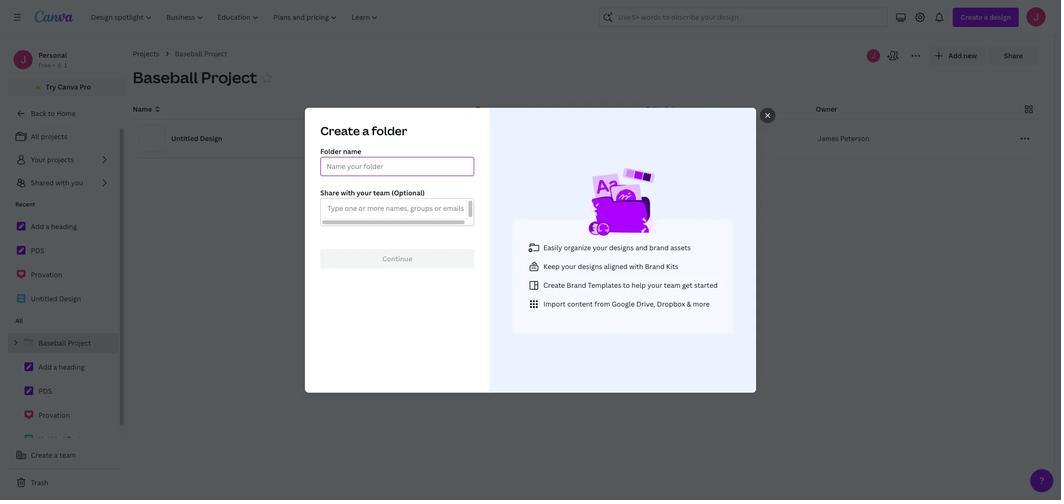 Task type: vqa. For each thing, say whether or not it's contained in the screenshot.
the bottom THE TEAM
yes



Task type: describe. For each thing, give the bounding box(es) containing it.
shared with you link
[[8, 173, 118, 193]]

keep your designs aligned with brand kits
[[544, 261, 679, 271]]

google
[[612, 299, 635, 308]]

your right the help
[[648, 280, 663, 289]]

project inside button
[[201, 67, 257, 88]]

2 vertical spatial project
[[68, 338, 91, 348]]

1 horizontal spatial team
[[374, 188, 390, 197]]

projects
[[133, 49, 160, 58]]

brand
[[650, 243, 669, 252]]

dropbox
[[658, 299, 686, 308]]

2 add a heading link from the top
[[8, 357, 118, 377]]

baseball project inside list
[[39, 338, 91, 348]]

try canva pro button
[[8, 78, 125, 96]]

top level navigation element
[[85, 8, 387, 27]]

easily
[[544, 243, 563, 252]]

1 vertical spatial heading
[[59, 362, 85, 372]]

your right keep
[[562, 261, 577, 271]]

0 vertical spatial to
[[48, 109, 55, 118]]

and
[[636, 243, 648, 252]]

back to home
[[31, 109, 76, 118]]

personal
[[39, 51, 67, 60]]

0 vertical spatial add a heading
[[31, 222, 77, 231]]

pro
[[80, 82, 91, 91]]

list containing all projects
[[8, 127, 118, 193]]

your projects link
[[8, 150, 118, 169]]

peterson
[[841, 134, 870, 143]]

list containing add a heading
[[8, 217, 118, 309]]

shared
[[31, 178, 54, 187]]

1
[[64, 61, 67, 69]]

drive,
[[637, 299, 656, 308]]

kits
[[667, 261, 679, 271]]

you
[[71, 178, 83, 187]]

folder
[[372, 123, 408, 138]]

1 vertical spatial baseball project
[[133, 67, 257, 88]]

1 vertical spatial provation
[[39, 411, 70, 420]]

name button
[[133, 104, 162, 115]]

0 vertical spatial project
[[204, 49, 228, 58]]

templates
[[588, 280, 622, 289]]

create for create a team
[[31, 451, 52, 460]]

from
[[595, 299, 611, 308]]

team inside the create a team 'button'
[[59, 451, 76, 460]]

back to home link
[[8, 104, 125, 123]]

0 vertical spatial heading
[[51, 222, 77, 231]]

baseball project button
[[133, 67, 257, 88]]

started
[[695, 280, 718, 289]]

back
[[31, 109, 46, 118]]

organize
[[564, 243, 592, 252]]

shared with you
[[31, 178, 83, 187]]

trash
[[31, 478, 48, 487]]

with for your
[[341, 188, 355, 197]]

continue
[[383, 254, 413, 263]]

more
[[693, 299, 710, 308]]

1 provation link from the top
[[8, 265, 118, 285]]

Type one or more names, groups or e​​ma​il​s text field
[[325, 202, 467, 215]]

a inside 'button'
[[54, 451, 58, 460]]

share for share with your team (optional)
[[321, 188, 339, 197]]

1 pds link from the top
[[8, 241, 118, 261]]

name
[[133, 104, 152, 114]]

1 vertical spatial brand
[[567, 280, 587, 289]]

2 pds link from the top
[[8, 381, 118, 401]]

owner
[[817, 104, 838, 114]]

all projects
[[31, 132, 68, 141]]

create for create a folder
[[321, 123, 360, 138]]

recent
[[15, 200, 35, 208]]

your up type one or more names, groups or e​​ma​il​s text box
[[357, 188, 372, 197]]

untitled for 1st untitled design link from the top
[[31, 294, 57, 303]]

your
[[31, 155, 46, 164]]

Folder name text field
[[327, 157, 468, 175]]

•
[[53, 61, 55, 69]]

untitled design for second untitled design link
[[39, 435, 89, 444]]

your up keep your designs aligned with brand kits
[[593, 243, 608, 252]]

baseball inside list
[[39, 338, 66, 348]]

1 horizontal spatial to
[[624, 280, 630, 289]]

projects for all projects
[[41, 132, 68, 141]]

edited button
[[647, 104, 678, 115]]

projects link
[[133, 49, 160, 59]]

pds for 1st the pds link from the bottom
[[39, 387, 52, 396]]



Task type: locate. For each thing, give the bounding box(es) containing it.
james peterson
[[819, 134, 870, 143]]

2 vertical spatial team
[[59, 451, 76, 460]]

0 horizontal spatial baseball project link
[[8, 333, 118, 353]]

add a heading link
[[8, 217, 118, 237], [8, 357, 118, 377]]

create a team
[[31, 451, 76, 460]]

all for all projects
[[31, 132, 39, 141]]

import
[[544, 299, 566, 308]]

edited
[[647, 104, 668, 114]]

0 vertical spatial pds
[[31, 246, 44, 255]]

create a folder
[[321, 123, 408, 138]]

try
[[46, 82, 56, 91]]

0 vertical spatial untitled design link
[[8, 289, 118, 309]]

help
[[632, 280, 646, 289]]

brand
[[645, 261, 665, 271], [567, 280, 587, 289]]

2 vertical spatial list
[[8, 333, 118, 450]]

1 vertical spatial design
[[59, 294, 81, 303]]

design
[[200, 134, 222, 143], [59, 294, 81, 303], [67, 435, 89, 444]]

to
[[48, 109, 55, 118], [624, 280, 630, 289]]

share for share
[[1005, 51, 1024, 60]]

1 vertical spatial pds
[[39, 387, 52, 396]]

1 vertical spatial add a heading link
[[8, 357, 118, 377]]

0 vertical spatial team
[[374, 188, 390, 197]]

to left the help
[[624, 280, 630, 289]]

0 horizontal spatial team
[[59, 451, 76, 460]]

2 provation link from the top
[[8, 405, 118, 426]]

create up import
[[544, 280, 565, 289]]

create a team button
[[8, 446, 125, 465]]

1 untitled design link from the top
[[8, 289, 118, 309]]

untitled for second untitled design link
[[39, 435, 65, 444]]

brand left kits in the right bottom of the page
[[645, 261, 665, 271]]

create inside 'button'
[[31, 451, 52, 460]]

list
[[8, 127, 118, 193], [8, 217, 118, 309], [8, 333, 118, 450]]

content
[[568, 299, 593, 308]]

1 vertical spatial untitled design
[[31, 294, 81, 303]]

untitled
[[171, 134, 198, 143], [31, 294, 57, 303], [39, 435, 65, 444]]

0 horizontal spatial create
[[31, 451, 52, 460]]

2 vertical spatial baseball project
[[39, 338, 91, 348]]

0 horizontal spatial share
[[321, 188, 339, 197]]

provation
[[31, 270, 62, 279], [39, 411, 70, 420]]

baseball
[[175, 49, 203, 58], [133, 67, 198, 88], [39, 338, 66, 348]]

0 horizontal spatial designs
[[578, 261, 603, 271]]

0 vertical spatial baseball project link
[[175, 49, 228, 59]]

projects down back to home
[[41, 132, 68, 141]]

0 horizontal spatial with
[[55, 178, 69, 187]]

team up type one or more names, groups or e​​ma​il​s text box
[[374, 188, 390, 197]]

0 vertical spatial all
[[31, 132, 39, 141]]

create up trash
[[31, 451, 52, 460]]

0 vertical spatial with
[[55, 178, 69, 187]]

trash link
[[8, 473, 125, 492]]

aligned
[[605, 261, 628, 271]]

to right "back"
[[48, 109, 55, 118]]

add a heading
[[31, 222, 77, 231], [39, 362, 85, 372]]

team up trash 'link'
[[59, 451, 76, 460]]

1 horizontal spatial create
[[321, 123, 360, 138]]

doc
[[479, 134, 492, 143]]

0 vertical spatial untitled
[[171, 134, 198, 143]]

0 vertical spatial list
[[8, 127, 118, 193]]

free •
[[39, 61, 55, 69]]

1 vertical spatial to
[[624, 280, 630, 289]]

create brand templates to help your team get started
[[544, 280, 718, 289]]

0 vertical spatial share
[[1005, 51, 1024, 60]]

1 horizontal spatial baseball project link
[[175, 49, 228, 59]]

1 vertical spatial provation link
[[8, 405, 118, 426]]

2 list from the top
[[8, 217, 118, 309]]

canva
[[58, 82, 78, 91]]

type
[[477, 104, 492, 114]]

0 vertical spatial add
[[31, 222, 44, 231]]

with left you on the left top
[[55, 178, 69, 187]]

project
[[204, 49, 228, 58], [201, 67, 257, 88], [68, 338, 91, 348]]

1 vertical spatial untitled design link
[[8, 429, 118, 450]]

designs down organize
[[578, 261, 603, 271]]

2 vertical spatial with
[[630, 261, 644, 271]]

pds link
[[8, 241, 118, 261], [8, 381, 118, 401]]

1 vertical spatial team
[[665, 280, 681, 289]]

folder
[[321, 147, 342, 156]]

0 vertical spatial baseball
[[175, 49, 203, 58]]

pds for 1st the pds link from the top of the page
[[31, 246, 44, 255]]

0 vertical spatial designs
[[610, 243, 634, 252]]

all for all
[[15, 317, 23, 325]]

0 vertical spatial add a heading link
[[8, 217, 118, 237]]

free
[[39, 61, 51, 69]]

1 list from the top
[[8, 127, 118, 193]]

0 vertical spatial create
[[321, 123, 360, 138]]

untitled design for 1st untitled design link from the top
[[31, 294, 81, 303]]

1 horizontal spatial brand
[[645, 261, 665, 271]]

heading
[[51, 222, 77, 231], [59, 362, 85, 372]]

import content from google drive, dropbox & more
[[544, 299, 710, 308]]

1 horizontal spatial share
[[1005, 51, 1024, 60]]

get
[[683, 280, 693, 289]]

untitled design
[[171, 134, 222, 143], [31, 294, 81, 303], [39, 435, 89, 444]]

add
[[31, 222, 44, 231], [39, 362, 52, 372]]

pds
[[31, 246, 44, 255], [39, 387, 52, 396]]

0 vertical spatial provation link
[[8, 265, 118, 285]]

baseball inside button
[[133, 67, 198, 88]]

1 vertical spatial share
[[321, 188, 339, 197]]

designs
[[610, 243, 634, 252], [578, 261, 603, 271]]

projects right your
[[47, 155, 74, 164]]

untitled design link
[[8, 289, 118, 309], [8, 429, 118, 450]]

james
[[819, 134, 839, 143]]

assets
[[671, 243, 691, 252]]

1 vertical spatial add a heading
[[39, 362, 85, 372]]

team
[[374, 188, 390, 197], [665, 280, 681, 289], [59, 451, 76, 460]]

0 vertical spatial untitled design
[[171, 134, 222, 143]]

0 vertical spatial design
[[200, 134, 222, 143]]

1 horizontal spatial all
[[31, 132, 39, 141]]

share inside button
[[1005, 51, 1024, 60]]

try canva pro
[[46, 82, 91, 91]]

1 vertical spatial pds link
[[8, 381, 118, 401]]

0 horizontal spatial brand
[[567, 280, 587, 289]]

folder name
[[321, 147, 362, 156]]

baseball project
[[175, 49, 228, 58], [133, 67, 257, 88], [39, 338, 91, 348]]

2 vertical spatial baseball
[[39, 338, 66, 348]]

None search field
[[600, 8, 888, 27]]

brand up content
[[567, 280, 587, 289]]

keep
[[544, 261, 560, 271]]

list containing baseball project
[[8, 333, 118, 450]]

2 horizontal spatial team
[[665, 280, 681, 289]]

2 vertical spatial untitled
[[39, 435, 65, 444]]

a
[[363, 123, 370, 138], [46, 222, 49, 231], [53, 362, 57, 372], [54, 451, 58, 460]]

all inside list
[[31, 132, 39, 141]]

1 vertical spatial baseball project link
[[8, 333, 118, 353]]

2 vertical spatial create
[[31, 451, 52, 460]]

all projects link
[[8, 127, 118, 146]]

2 vertical spatial untitled design
[[39, 435, 89, 444]]

0 horizontal spatial to
[[48, 109, 55, 118]]

designs up the aligned
[[610, 243, 634, 252]]

2 vertical spatial design
[[67, 435, 89, 444]]

0 vertical spatial baseball project
[[175, 49, 228, 58]]

share with your team (optional)
[[321, 188, 425, 197]]

create up folder name
[[321, 123, 360, 138]]

with for you
[[55, 178, 69, 187]]

create
[[321, 123, 360, 138], [544, 280, 565, 289], [31, 451, 52, 460]]

1 vertical spatial project
[[201, 67, 257, 88]]

1 horizontal spatial designs
[[610, 243, 634, 252]]

baseball project link
[[175, 49, 228, 59], [8, 333, 118, 353]]

1 vertical spatial baseball
[[133, 67, 198, 88]]

all
[[31, 132, 39, 141], [15, 317, 23, 325]]

1 vertical spatial all
[[15, 317, 23, 325]]

1 vertical spatial create
[[544, 280, 565, 289]]

2 horizontal spatial create
[[544, 280, 565, 289]]

continue button
[[321, 249, 475, 268]]

create for create brand templates to help your team get started
[[544, 280, 565, 289]]

2 untitled design link from the top
[[8, 429, 118, 450]]

name
[[343, 147, 362, 156]]

1 vertical spatial projects
[[47, 155, 74, 164]]

1 vertical spatial designs
[[578, 261, 603, 271]]

with
[[55, 178, 69, 187], [341, 188, 355, 197], [630, 261, 644, 271]]

projects
[[41, 132, 68, 141], [47, 155, 74, 164]]

0 horizontal spatial all
[[15, 317, 23, 325]]

1 vertical spatial add
[[39, 362, 52, 372]]

with up the help
[[630, 261, 644, 271]]

1 vertical spatial list
[[8, 217, 118, 309]]

your projects
[[31, 155, 74, 164]]

(optional)
[[392, 188, 425, 197]]

easily organize your designs and brand assets
[[544, 243, 691, 252]]

0 vertical spatial provation
[[31, 270, 62, 279]]

3 list from the top
[[8, 333, 118, 450]]

0 vertical spatial pds link
[[8, 241, 118, 261]]

1 vertical spatial with
[[341, 188, 355, 197]]

projects for your projects
[[47, 155, 74, 164]]

1 horizontal spatial with
[[341, 188, 355, 197]]

share
[[1005, 51, 1024, 60], [321, 188, 339, 197]]

share button
[[989, 46, 1039, 65]]

&
[[687, 299, 692, 308]]

home
[[57, 109, 76, 118]]

2 horizontal spatial with
[[630, 261, 644, 271]]

0 vertical spatial projects
[[41, 132, 68, 141]]

with down name
[[341, 188, 355, 197]]

1 add a heading link from the top
[[8, 217, 118, 237]]

team left get
[[665, 280, 681, 289]]

0 vertical spatial brand
[[645, 261, 665, 271]]

your
[[357, 188, 372, 197], [593, 243, 608, 252], [562, 261, 577, 271], [648, 280, 663, 289]]

1 vertical spatial untitled
[[31, 294, 57, 303]]

provation link
[[8, 265, 118, 285], [8, 405, 118, 426]]



